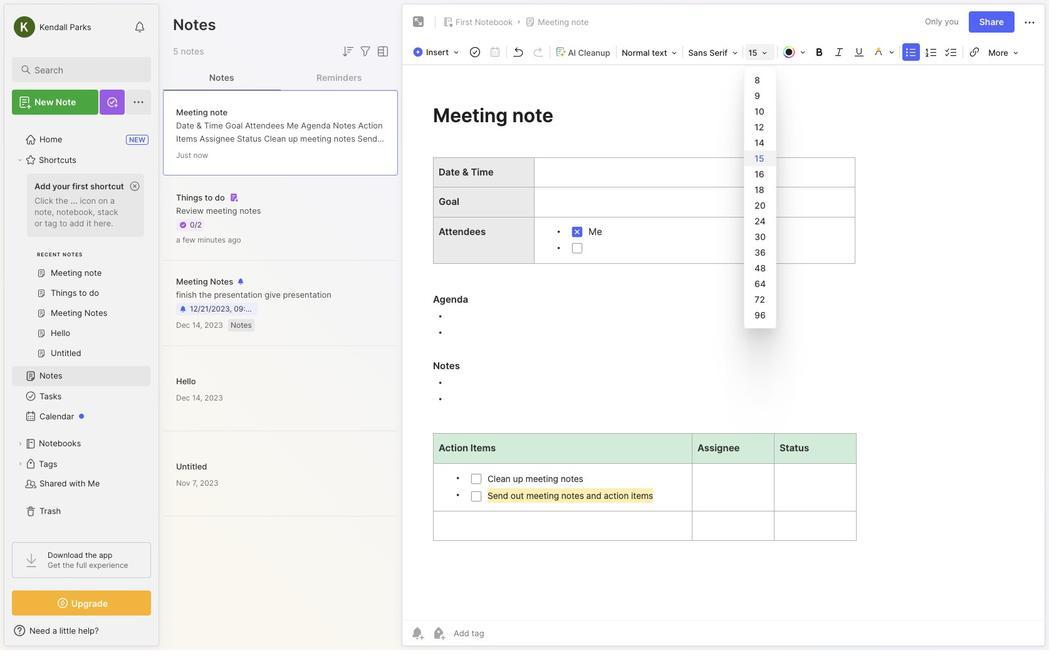 Task type: locate. For each thing, give the bounding box(es) containing it.
0 vertical spatial meeting
[[538, 17, 569, 27]]

Heading level field
[[618, 44, 682, 61]]

9 link
[[745, 88, 776, 103]]

to
[[205, 192, 213, 202], [59, 218, 67, 228]]

2 horizontal spatial a
[[176, 235, 180, 245]]

1 horizontal spatial me
[[287, 120, 299, 130]]

0 vertical spatial 14,
[[192, 320, 202, 330]]

0 horizontal spatial presentation
[[214, 290, 262, 300]]

dec down hello
[[176, 393, 190, 402]]

0 vertical spatial 2023
[[205, 320, 223, 330]]

presentation up 09:00 on the top
[[214, 290, 262, 300]]

1 vertical spatial dec 14, 2023
[[176, 393, 223, 402]]

0 vertical spatial to
[[205, 192, 213, 202]]

only you
[[925, 16, 959, 26]]

1 vertical spatial to
[[59, 218, 67, 228]]

nov
[[176, 478, 190, 487]]

meeting down do
[[206, 206, 237, 216]]

Account field
[[12, 14, 91, 39]]

tree
[[4, 122, 159, 531]]

first notebook button
[[441, 13, 515, 31]]

96
[[755, 310, 766, 320]]

insert link image
[[966, 43, 984, 61]]

to right tag
[[59, 218, 67, 228]]

More field
[[985, 44, 1023, 61]]

shortcuts
[[39, 155, 76, 165]]

or
[[34, 218, 42, 228]]

1 14, from the top
[[192, 320, 202, 330]]

agenda
[[301, 120, 331, 130]]

96 link
[[745, 307, 776, 323]]

add
[[70, 218, 84, 228]]

the for click
[[56, 196, 68, 206]]

10
[[755, 106, 765, 117]]

Highlight field
[[870, 43, 898, 61]]

dec 14, 2023 down 12/21/2023,
[[176, 320, 223, 330]]

a inside icon on a note, notebook, stack or tag to add it here.
[[110, 196, 115, 206]]

note
[[56, 97, 76, 107]]

on
[[98, 196, 108, 206]]

the down the download
[[62, 560, 74, 570]]

tree containing home
[[4, 122, 159, 531]]

1 vertical spatial note
[[210, 107, 228, 117]]

meeting up the date
[[176, 107, 208, 117]]

to left do
[[205, 192, 213, 202]]

more actions image
[[1023, 15, 1038, 30]]

notes up time
[[209, 72, 234, 82]]

1 presentation from the left
[[214, 290, 262, 300]]

click
[[34, 196, 53, 206]]

0 horizontal spatial to
[[59, 218, 67, 228]]

16
[[755, 169, 765, 179]]

15 up 8
[[749, 48, 758, 58]]

8 link
[[745, 72, 776, 88]]

reminders
[[317, 72, 362, 82]]

1 vertical spatial a
[[176, 235, 180, 245]]

just now
[[176, 150, 208, 160]]

notes link
[[12, 366, 150, 386]]

1 horizontal spatial a
[[110, 196, 115, 206]]

click to collapse image
[[158, 627, 168, 642]]

a left few
[[176, 235, 180, 245]]

recent notes
[[37, 251, 83, 258]]

0 vertical spatial 15
[[749, 48, 758, 58]]

italic image
[[831, 43, 848, 61]]

30
[[755, 231, 766, 242]]

2 presentation from the left
[[283, 290, 332, 300]]

tab list containing notes
[[163, 65, 398, 90]]

0 vertical spatial dec 14, 2023
[[176, 320, 223, 330]]

kendall parks
[[39, 22, 91, 32]]

main element
[[0, 0, 163, 650]]

the up full
[[85, 550, 97, 560]]

bulleted list image
[[903, 43, 920, 61]]

notes left action on the left of page
[[333, 120, 356, 130]]

0 vertical spatial me
[[287, 120, 299, 130]]

1 vertical spatial me
[[88, 478, 100, 489]]

15 menu item
[[745, 150, 776, 166]]

1 vertical spatial 14,
[[192, 393, 202, 402]]

meeting note up &
[[176, 107, 228, 117]]

0 vertical spatial a
[[110, 196, 115, 206]]

8
[[755, 75, 760, 85]]

shortcut
[[90, 181, 124, 191]]

presentation
[[214, 290, 262, 300], [283, 290, 332, 300]]

1 vertical spatial 2023
[[205, 393, 223, 402]]

2 dec from the top
[[176, 393, 190, 402]]

meeting note button
[[523, 13, 591, 31]]

0 horizontal spatial a
[[52, 626, 57, 636]]

group containing add your first shortcut
[[12, 170, 150, 371]]

0 vertical spatial meeting note
[[538, 17, 589, 27]]

me right "with"
[[88, 478, 100, 489]]

Search text field
[[34, 64, 140, 76]]

upgrade
[[71, 598, 108, 608]]

10 link
[[745, 103, 776, 119]]

48
[[755, 263, 766, 273]]

add a reminder image
[[410, 626, 425, 641]]

first notebook
[[456, 17, 513, 27]]

14
[[755, 137, 765, 148]]

12 link
[[745, 119, 776, 135]]

tags button
[[12, 454, 150, 474]]

1 horizontal spatial meeting note
[[538, 17, 589, 27]]

0 horizontal spatial me
[[88, 478, 100, 489]]

1 vertical spatial meeting note
[[176, 107, 228, 117]]

meeting note inside button
[[538, 17, 589, 27]]

notes inside button
[[209, 72, 234, 82]]

dec down finish
[[176, 320, 190, 330]]

2 dec 14, 2023 from the top
[[176, 393, 223, 402]]

14, down hello
[[192, 393, 202, 402]]

download the app get the full experience
[[48, 550, 128, 570]]

calendar
[[39, 411, 74, 421]]

0 vertical spatial meeting
[[300, 133, 332, 143]]

14,
[[192, 320, 202, 330], [192, 393, 202, 402]]

and
[[248, 146, 263, 156]]

tab list
[[163, 65, 398, 90]]

dec
[[176, 320, 190, 330], [176, 393, 190, 402]]

notebook,
[[56, 207, 95, 217]]

notes down status at the top of page
[[225, 146, 246, 156]]

underline image
[[851, 43, 868, 61]]

meeting down agenda
[[300, 133, 332, 143]]

0 vertical spatial note
[[572, 17, 589, 27]]

date
[[176, 120, 194, 130]]

tasks button
[[12, 386, 150, 406]]

expand tags image
[[16, 460, 24, 468]]

1 vertical spatial meeting
[[176, 107, 208, 117]]

24
[[755, 216, 766, 226]]

expand notebooks image
[[16, 440, 24, 448]]

the inside tree
[[56, 196, 68, 206]]

meeting note up ai
[[538, 17, 589, 27]]

15 inside the font size "field"
[[749, 48, 758, 58]]

normal text
[[622, 48, 667, 58]]

2 vertical spatial meeting
[[176, 276, 208, 287]]

0 vertical spatial dec
[[176, 320, 190, 330]]

a right on
[[110, 196, 115, 206]]

2 vertical spatial a
[[52, 626, 57, 636]]

1 vertical spatial dec
[[176, 393, 190, 402]]

note,
[[34, 207, 54, 217]]

trash
[[39, 506, 61, 516]]

1 horizontal spatial presentation
[[283, 290, 332, 300]]

2 vertical spatial 2023
[[200, 478, 219, 487]]

View options field
[[373, 44, 391, 59]]

meeting inside button
[[538, 17, 569, 27]]

task image
[[467, 43, 484, 61]]

meeting down assignee
[[191, 146, 222, 156]]

help?
[[78, 626, 99, 636]]

first
[[72, 181, 88, 191]]

ago
[[228, 235, 241, 245]]

serif
[[710, 48, 728, 58]]

None search field
[[34, 62, 140, 77]]

presentation right 'give'
[[283, 290, 332, 300]]

shared with me
[[39, 478, 100, 489]]

the left ...
[[56, 196, 68, 206]]

1 vertical spatial 15
[[755, 153, 764, 164]]

dropdown list menu
[[745, 72, 776, 323]]

out
[[176, 146, 189, 156]]

1 horizontal spatial note
[[572, 17, 589, 27]]

a left little
[[52, 626, 57, 636]]

dec 14, 2023 down hello
[[176, 393, 223, 402]]

0 horizontal spatial note
[[210, 107, 228, 117]]

add tag image
[[431, 626, 446, 641]]

15 up 16
[[755, 153, 764, 164]]

ai cleanup button
[[552, 43, 615, 61]]

me up up
[[287, 120, 299, 130]]

14, down 12/21/2023,
[[192, 320, 202, 330]]

notes up "tasks"
[[39, 371, 62, 381]]

group
[[12, 170, 150, 371]]

note up ai cleanup button
[[572, 17, 589, 27]]

notes inside date & time goal attendees me agenda notes action items assignee status clean up meeting notes send out meeting notes and action items
[[333, 120, 356, 130]]

5 notes
[[173, 46, 204, 56]]

meeting
[[300, 133, 332, 143], [191, 146, 222, 156], [206, 206, 237, 216]]

group inside tree
[[12, 170, 150, 371]]

your
[[53, 181, 70, 191]]

2 14, from the top
[[192, 393, 202, 402]]

meeting up finish
[[176, 276, 208, 287]]

More actions field
[[1023, 14, 1038, 30]]

15
[[749, 48, 758, 58], [755, 153, 764, 164]]

dec 14, 2023
[[176, 320, 223, 330], [176, 393, 223, 402]]

the down meeting notes
[[199, 290, 212, 300]]

trash link
[[12, 502, 150, 522]]

note up time
[[210, 107, 228, 117]]

meeting up ai
[[538, 17, 569, 27]]



Task type: describe. For each thing, give the bounding box(es) containing it.
Font color field
[[779, 43, 809, 61]]

72 link
[[745, 292, 776, 307]]

Font family field
[[685, 44, 742, 61]]

things to do
[[176, 192, 225, 202]]

experience
[[89, 560, 128, 570]]

items
[[291, 146, 312, 156]]

only
[[925, 16, 943, 26]]

do
[[215, 192, 225, 202]]

attendees
[[245, 120, 285, 130]]

hello
[[176, 376, 196, 386]]

finish
[[176, 290, 197, 300]]

72
[[755, 294, 765, 305]]

note inside button
[[572, 17, 589, 27]]

the for download
[[85, 550, 97, 560]]

minutes
[[198, 235, 226, 245]]

notes up the 5 notes
[[173, 16, 216, 34]]

notes up ago
[[240, 206, 261, 216]]

5
[[173, 46, 178, 56]]

shared with me link
[[12, 474, 150, 494]]

add
[[34, 181, 51, 191]]

it
[[87, 218, 91, 228]]

insert
[[426, 47, 449, 57]]

normal
[[622, 48, 650, 58]]

30 link
[[745, 229, 776, 244]]

notes down 09:00 on the top
[[231, 320, 252, 330]]

shortcuts button
[[12, 150, 150, 170]]

Sort options field
[[340, 44, 355, 59]]

the for finish
[[199, 290, 212, 300]]

items
[[176, 133, 197, 143]]

stack
[[97, 207, 118, 217]]

time
[[204, 120, 223, 130]]

20 link
[[745, 197, 776, 213]]

notes right the recent
[[63, 251, 83, 258]]

give
[[265, 290, 281, 300]]

15 inside 8 9 10 12 14 15 16 18 20 24 30 36 48 64 72 96
[[755, 153, 764, 164]]

click the ...
[[34, 196, 78, 206]]

notebook
[[475, 17, 513, 27]]

reminders button
[[281, 65, 398, 90]]

me inside date & time goal attendees me agenda notes action items assignee status clean up meeting notes send out meeting notes and action items
[[287, 120, 299, 130]]

ai cleanup
[[568, 47, 611, 57]]

with
[[69, 478, 86, 489]]

Note Editor text field
[[402, 65, 1045, 620]]

14 link
[[745, 135, 776, 150]]

2023 for untitled
[[200, 478, 219, 487]]

none search field inside main element
[[34, 62, 140, 77]]

add your first shortcut
[[34, 181, 124, 191]]

notebooks link
[[12, 434, 150, 454]]

7,
[[192, 478, 198, 487]]

15 link
[[745, 150, 776, 166]]

1 horizontal spatial to
[[205, 192, 213, 202]]

new
[[34, 97, 54, 107]]

meeting notes
[[176, 276, 233, 287]]

app
[[99, 550, 112, 560]]

12/21/2023, 09:00 am
[[190, 304, 269, 313]]

a inside field
[[52, 626, 57, 636]]

Font size field
[[745, 44, 776, 61]]

8 9 10 12 14 15 16 18 20 24 30 36 48 64 72 96
[[755, 75, 766, 320]]

calendar button
[[12, 406, 150, 426]]

0/2
[[190, 220, 202, 229]]

WHAT'S NEW field
[[4, 621, 159, 641]]

here.
[[94, 218, 113, 228]]

me inside "link"
[[88, 478, 100, 489]]

&
[[197, 120, 202, 130]]

tree inside main element
[[4, 122, 159, 531]]

new note
[[34, 97, 76, 107]]

download
[[48, 550, 83, 560]]

shared
[[39, 478, 67, 489]]

note window element
[[402, 4, 1046, 649]]

2023 for hello
[[205, 393, 223, 402]]

new
[[129, 135, 145, 144]]

nov 7, 2023
[[176, 478, 219, 487]]

action
[[358, 120, 383, 130]]

things
[[176, 192, 203, 202]]

goal
[[225, 120, 243, 130]]

to inside icon on a note, notebook, stack or tag to add it here.
[[59, 218, 67, 228]]

Add filters field
[[358, 44, 373, 59]]

clean
[[264, 133, 286, 143]]

more
[[989, 48, 1009, 58]]

16 link
[[745, 166, 776, 182]]

36 link
[[745, 244, 776, 260]]

notes up 12/21/2023, 09:00 am
[[210, 276, 233, 287]]

20
[[755, 200, 766, 211]]

0 horizontal spatial meeting note
[[176, 107, 228, 117]]

1 dec from the top
[[176, 320, 190, 330]]

tags
[[39, 459, 57, 469]]

undo image
[[510, 43, 527, 61]]

sans
[[688, 48, 708, 58]]

get
[[48, 560, 60, 570]]

home
[[39, 134, 62, 144]]

2 vertical spatial meeting
[[206, 206, 237, 216]]

little
[[59, 626, 76, 636]]

Insert field
[[410, 43, 465, 61]]

send
[[358, 133, 377, 143]]

64
[[755, 278, 766, 289]]

meeting for finish the presentation give presentation
[[176, 276, 208, 287]]

finish the presentation give presentation
[[176, 290, 332, 300]]

assignee
[[200, 133, 235, 143]]

notes right 5
[[181, 46, 204, 56]]

up
[[288, 133, 298, 143]]

review meeting notes
[[176, 206, 261, 216]]

share button
[[969, 11, 1015, 33]]

1 vertical spatial meeting
[[191, 146, 222, 156]]

9
[[755, 90, 760, 101]]

cleanup
[[578, 47, 611, 57]]

numbered list image
[[923, 43, 940, 61]]

a few minutes ago
[[176, 235, 241, 245]]

checklist image
[[943, 43, 961, 61]]

recent
[[37, 251, 61, 258]]

action
[[265, 146, 289, 156]]

add filters image
[[358, 44, 373, 59]]

icon on a note, notebook, stack or tag to add it here.
[[34, 196, 118, 228]]

need
[[29, 626, 50, 636]]

Add tag field
[[453, 628, 547, 639]]

notes left send
[[334, 133, 355, 143]]

icon
[[80, 196, 96, 206]]

need a little help?
[[29, 626, 99, 636]]

meeting for date & time goal attendees me agenda notes action items assignee status clean up meeting notes send out meeting notes and action items
[[176, 107, 208, 117]]

1 dec 14, 2023 from the top
[[176, 320, 223, 330]]

expand note image
[[411, 14, 426, 29]]

bold image
[[811, 43, 828, 61]]

untitled
[[176, 461, 207, 471]]

ai
[[568, 47, 576, 57]]

few
[[183, 235, 196, 245]]

review
[[176, 206, 204, 216]]



Task type: vqa. For each thing, say whether or not it's contained in the screenshot.
6 minutes ago
no



